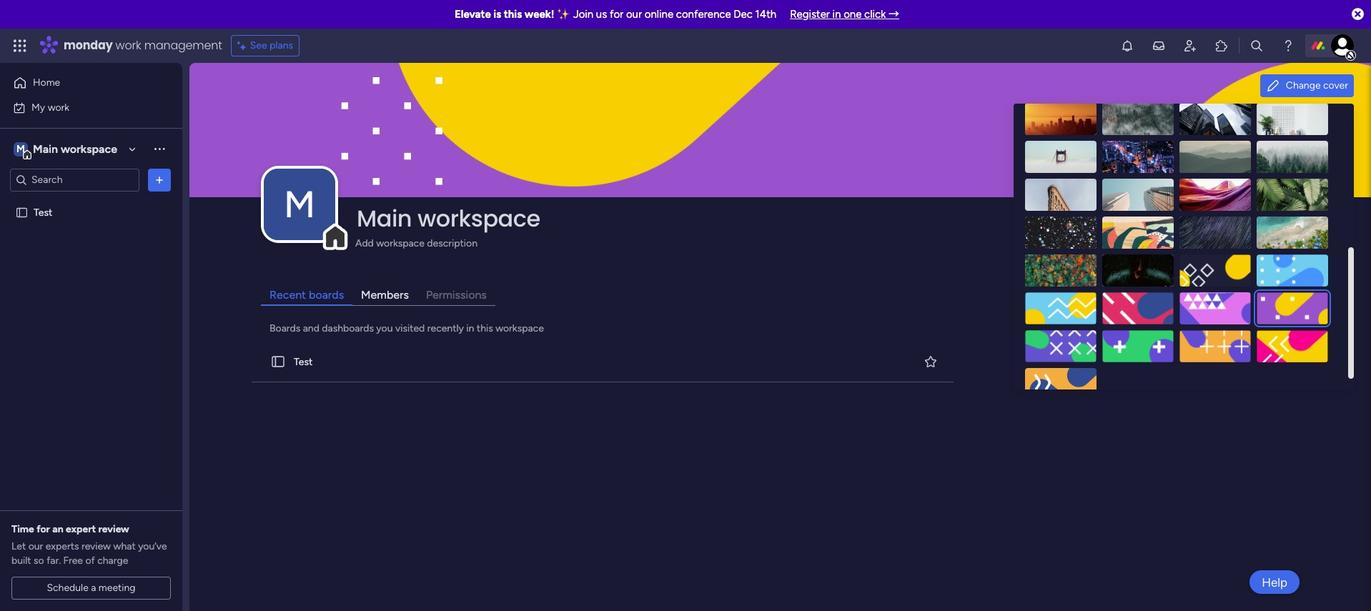 Task type: vqa. For each thing, say whether or not it's contained in the screenshot.
Create spreadsheets, export to Excel or CSV, use formulas across boards.
no



Task type: describe. For each thing, give the bounding box(es) containing it.
1 horizontal spatial this
[[504, 8, 522, 21]]

click
[[865, 8, 886, 21]]

select product image
[[13, 39, 27, 53]]

0 horizontal spatial this
[[477, 323, 493, 335]]

test for public board icon
[[294, 356, 313, 368]]

members
[[361, 288, 409, 302]]

register
[[790, 8, 830, 21]]

cover
[[1324, 79, 1349, 92]]

public board image
[[270, 354, 286, 370]]

you've
[[138, 541, 167, 553]]

our inside time for an expert review let our experts review what you've built so far. free of charge
[[28, 541, 43, 553]]

plans
[[270, 39, 293, 51]]

one
[[844, 8, 862, 21]]

help
[[1262, 575, 1288, 590]]

dec
[[734, 8, 753, 21]]

main inside workspace selection element
[[33, 142, 58, 156]]

14th
[[756, 8, 777, 21]]

is
[[494, 8, 501, 21]]

you
[[376, 323, 393, 335]]

built
[[11, 555, 31, 567]]

boards and dashboards you visited recently in this workspace
[[270, 323, 544, 335]]

schedule a meeting button
[[11, 577, 171, 600]]

elevate is this week! ✨ join us for our online conference dec 14th
[[455, 8, 777, 21]]

of
[[85, 555, 95, 567]]

register in one click → link
[[790, 8, 900, 21]]

meeting
[[99, 582, 136, 594]]

work for monday
[[116, 37, 141, 54]]

home
[[33, 77, 60, 89]]

work for my
[[48, 101, 69, 113]]

add workspace description
[[355, 237, 478, 250]]

m for workspace image
[[284, 182, 315, 227]]

home button
[[9, 72, 154, 94]]

recently
[[427, 323, 464, 335]]

time
[[11, 523, 34, 536]]

management
[[144, 37, 222, 54]]

us
[[596, 8, 607, 21]]

an
[[52, 523, 63, 536]]

elevate
[[455, 8, 491, 21]]

monday work management
[[64, 37, 222, 54]]

0 vertical spatial for
[[610, 8, 624, 21]]

change cover
[[1286, 79, 1349, 92]]

help button
[[1250, 571, 1300, 594]]

so
[[34, 555, 44, 567]]

main workspace inside workspace selection element
[[33, 142, 117, 156]]

recent boards
[[270, 288, 344, 302]]

Search in workspace field
[[30, 172, 119, 188]]

join
[[573, 8, 594, 21]]

search everything image
[[1250, 39, 1264, 53]]

my
[[31, 101, 45, 113]]

workspace image
[[264, 169, 335, 240]]

for inside time for an expert review let our experts review what you've built so far. free of charge
[[37, 523, 50, 536]]

Main workspace field
[[353, 202, 1314, 235]]

m for workspace icon
[[16, 143, 25, 155]]

see plans
[[250, 39, 293, 51]]

brad klo image
[[1332, 34, 1354, 57]]

boards
[[309, 288, 344, 302]]

m button
[[264, 169, 335, 240]]

public board image
[[15, 206, 29, 219]]



Task type: locate. For each thing, give the bounding box(es) containing it.
1 vertical spatial in
[[467, 323, 474, 335]]

and
[[303, 323, 320, 335]]

1 vertical spatial test
[[294, 356, 313, 368]]

1 vertical spatial m
[[284, 182, 315, 227]]

1 horizontal spatial test
[[294, 356, 313, 368]]

dashboards
[[322, 323, 374, 335]]

conference
[[676, 8, 731, 21]]

m inside workspace icon
[[16, 143, 25, 155]]

1 horizontal spatial m
[[284, 182, 315, 227]]

this right recently
[[477, 323, 493, 335]]

online
[[645, 8, 674, 21]]

0 horizontal spatial main workspace
[[33, 142, 117, 156]]

work right monday at left
[[116, 37, 141, 54]]

test inside list box
[[34, 206, 52, 218]]

help image
[[1282, 39, 1296, 53]]

0 horizontal spatial m
[[16, 143, 25, 155]]

schedule
[[47, 582, 89, 594]]

description
[[427, 237, 478, 250]]

my work
[[31, 101, 69, 113]]

in
[[833, 8, 841, 21], [467, 323, 474, 335]]

0 vertical spatial m
[[16, 143, 25, 155]]

workspace image
[[14, 141, 28, 157]]

0 horizontal spatial test
[[34, 206, 52, 218]]

1 vertical spatial our
[[28, 541, 43, 553]]

1 horizontal spatial main workspace
[[357, 202, 540, 235]]

main right workspace icon
[[33, 142, 58, 156]]

0 horizontal spatial main
[[33, 142, 58, 156]]

in left the "one"
[[833, 8, 841, 21]]

1 horizontal spatial work
[[116, 37, 141, 54]]

✨
[[557, 8, 571, 21]]

1 vertical spatial main
[[357, 202, 412, 235]]

charge
[[97, 555, 128, 567]]

our up so
[[28, 541, 43, 553]]

→
[[889, 8, 900, 21]]

my work button
[[9, 96, 154, 119]]

register in one click →
[[790, 8, 900, 21]]

in right recently
[[467, 323, 474, 335]]

work inside button
[[48, 101, 69, 113]]

main workspace up description
[[357, 202, 540, 235]]

test right public board image
[[34, 206, 52, 218]]

0 horizontal spatial our
[[28, 541, 43, 553]]

boards
[[270, 323, 301, 335]]

main up add at the top left of the page
[[357, 202, 412, 235]]

0 vertical spatial this
[[504, 8, 522, 21]]

let
[[11, 541, 26, 553]]

main
[[33, 142, 58, 156], [357, 202, 412, 235]]

1 vertical spatial review
[[81, 541, 111, 553]]

1 horizontal spatial in
[[833, 8, 841, 21]]

recent
[[270, 288, 306, 302]]

workspace
[[61, 142, 117, 156], [418, 202, 540, 235], [376, 237, 425, 250], [496, 323, 544, 335]]

this
[[504, 8, 522, 21], [477, 323, 493, 335]]

experts
[[46, 541, 79, 553]]

workspace selection element
[[14, 141, 119, 159]]

notifications image
[[1121, 39, 1135, 53]]

option
[[0, 200, 182, 202]]

0 vertical spatial in
[[833, 8, 841, 21]]

0 horizontal spatial in
[[467, 323, 474, 335]]

change cover button
[[1261, 74, 1354, 97]]

options image
[[152, 173, 167, 187]]

see plans button
[[231, 35, 300, 56]]

what
[[113, 541, 136, 553]]

this right is
[[504, 8, 522, 21]]

0 vertical spatial our
[[626, 8, 642, 21]]

test right public board icon
[[294, 356, 313, 368]]

permissions
[[426, 288, 487, 302]]

m inside workspace image
[[284, 182, 315, 227]]

test for public board image
[[34, 206, 52, 218]]

invite members image
[[1184, 39, 1198, 53]]

0 vertical spatial test
[[34, 206, 52, 218]]

main workspace
[[33, 142, 117, 156], [357, 202, 540, 235]]

1 vertical spatial work
[[48, 101, 69, 113]]

week!
[[525, 8, 555, 21]]

1 horizontal spatial main
[[357, 202, 412, 235]]

time for an expert review let our experts review what you've built so far. free of charge
[[11, 523, 167, 567]]

0 vertical spatial main workspace
[[33, 142, 117, 156]]

review up of on the left bottom of page
[[81, 541, 111, 553]]

0 vertical spatial work
[[116, 37, 141, 54]]

for
[[610, 8, 624, 21], [37, 523, 50, 536]]

1 horizontal spatial for
[[610, 8, 624, 21]]

for left an
[[37, 523, 50, 536]]

monday
[[64, 37, 113, 54]]

0 vertical spatial main
[[33, 142, 58, 156]]

see
[[250, 39, 267, 51]]

add to favorites image
[[924, 354, 938, 369]]

review up what
[[98, 523, 129, 536]]

0 horizontal spatial work
[[48, 101, 69, 113]]

a
[[91, 582, 96, 594]]

expert
[[66, 523, 96, 536]]

main workspace up 'search in workspace' field
[[33, 142, 117, 156]]

1 horizontal spatial our
[[626, 8, 642, 21]]

1 vertical spatial this
[[477, 323, 493, 335]]

free
[[63, 555, 83, 567]]

test list box
[[0, 197, 182, 418]]

our left 'online'
[[626, 8, 642, 21]]

add
[[355, 237, 374, 250]]

0 vertical spatial review
[[98, 523, 129, 536]]

inbox image
[[1152, 39, 1166, 53]]

test
[[34, 206, 52, 218], [294, 356, 313, 368]]

work
[[116, 37, 141, 54], [48, 101, 69, 113]]

test link
[[249, 342, 957, 383]]

m
[[16, 143, 25, 155], [284, 182, 315, 227]]

schedule a meeting
[[47, 582, 136, 594]]

0 horizontal spatial for
[[37, 523, 50, 536]]

review
[[98, 523, 129, 536], [81, 541, 111, 553]]

work right 'my'
[[48, 101, 69, 113]]

far.
[[47, 555, 61, 567]]

for right "us"
[[610, 8, 624, 21]]

our
[[626, 8, 642, 21], [28, 541, 43, 553]]

1 vertical spatial main workspace
[[357, 202, 540, 235]]

visited
[[395, 323, 425, 335]]

1 vertical spatial for
[[37, 523, 50, 536]]

change
[[1286, 79, 1321, 92]]

workspace options image
[[152, 142, 167, 156]]

apps image
[[1215, 39, 1229, 53]]



